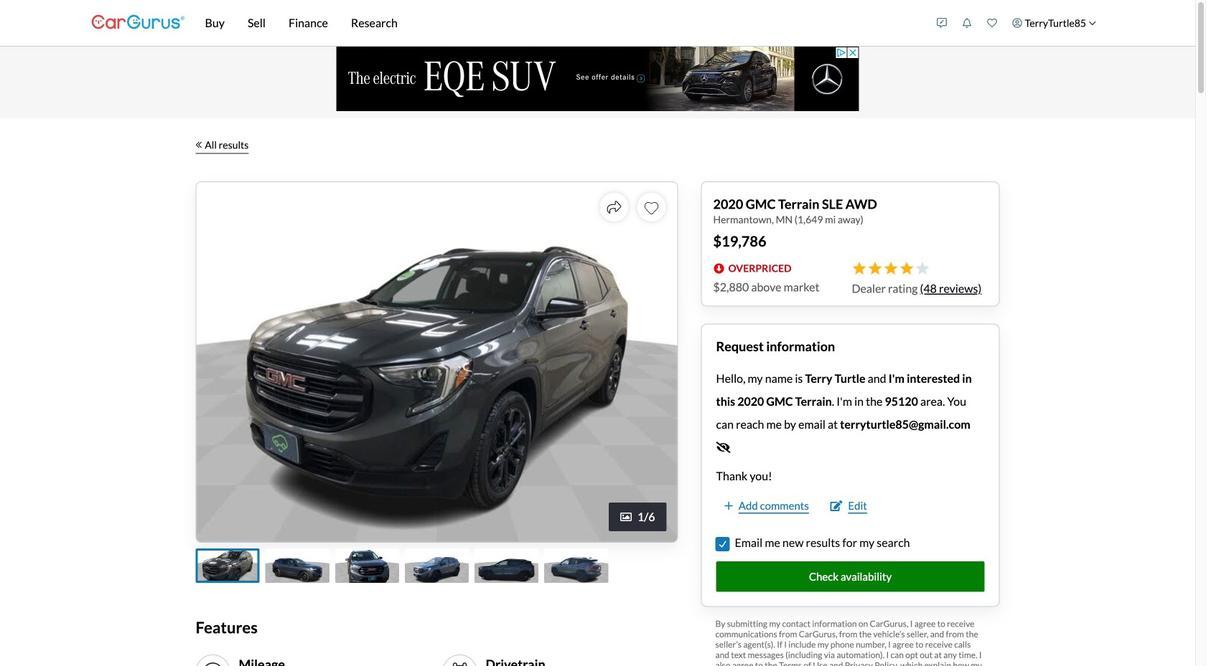 Task type: locate. For each thing, give the bounding box(es) containing it.
view vehicle photo 5 image
[[475, 549, 539, 584]]

saved cars image
[[987, 18, 997, 28]]

menu item
[[1005, 3, 1104, 43]]

view vehicle photo 3 image
[[335, 549, 399, 584]]

image image
[[620, 512, 632, 523]]

None button
[[716, 538, 729, 551]]

chevron double left image
[[196, 141, 202, 149]]

drivetrain image
[[448, 662, 471, 667]]

open notifications image
[[962, 18, 972, 28]]

menu
[[929, 3, 1104, 43]]

4 rating image
[[852, 262, 929, 276]]

menu bar
[[185, 0, 929, 46]]

view vehicle photo 2 image
[[265, 549, 329, 584]]

user icon image
[[1012, 18, 1022, 28]]

eye slash image
[[716, 442, 731, 454]]



Task type: vqa. For each thing, say whether or not it's contained in the screenshot.
View vehicle photo 1
yes



Task type: describe. For each thing, give the bounding box(es) containing it.
add a car review image
[[937, 18, 947, 28]]

chevron down image
[[1089, 19, 1096, 27]]

advertisement element
[[336, 47, 859, 111]]

view vehicle photo 1 image
[[196, 549, 260, 584]]

plus image
[[725, 501, 733, 512]]

vehicle full photo image
[[196, 182, 677, 543]]

view vehicle photo 4 image
[[405, 549, 469, 584]]

share image
[[607, 200, 621, 215]]

mileage image
[[201, 662, 224, 667]]

edit image
[[830, 501, 842, 512]]

view vehicle photo 6 image
[[544, 549, 608, 584]]



